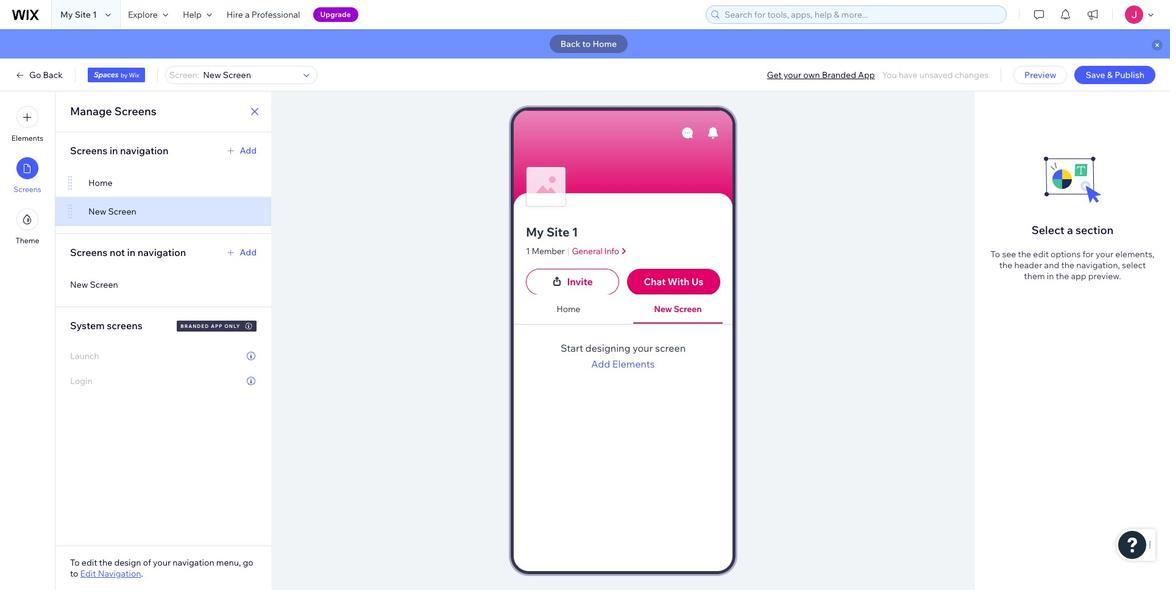 Task type: vqa. For each thing, say whether or not it's contained in the screenshot.
the "let's set up your blog"
no



Task type: locate. For each thing, give the bounding box(es) containing it.
1 for my site 1 1 member | general info
[[572, 224, 578, 240]]

elements down designing
[[613, 358, 655, 370]]

a inside hire a professional link
[[245, 9, 250, 20]]

have
[[899, 70, 918, 80]]

1 vertical spatial a
[[1068, 223, 1074, 237]]

in down manage screens
[[110, 145, 118, 157]]

0 vertical spatial elements
[[11, 134, 43, 143]]

save & publish
[[1086, 70, 1145, 80]]

your up add elements button
[[633, 342, 653, 355]]

1 horizontal spatial navigation
[[684, 281, 727, 292]]

1 left member at the top of the page
[[526, 246, 530, 257]]

your
[[784, 70, 802, 80], [1096, 249, 1114, 260], [633, 342, 653, 355], [153, 557, 171, 568]]

chat
[[644, 276, 666, 288]]

0 vertical spatial site
[[75, 9, 91, 20]]

select a section
[[1032, 223, 1114, 237]]

back to home button
[[550, 35, 628, 53]]

1 vertical spatial to
[[70, 557, 80, 568]]

a
[[245, 9, 250, 20], [1068, 223, 1074, 237]]

theme button
[[16, 209, 39, 245]]

0 horizontal spatial a
[[245, 9, 250, 20]]

to for to see the edit options for your elements, the header and the navigation, select them in the app preview.
[[991, 249, 1001, 260]]

home
[[593, 38, 617, 49], [88, 177, 113, 188], [557, 304, 581, 315]]

new up system
[[70, 279, 88, 290]]

my site 1
[[60, 9, 97, 20]]

0 horizontal spatial branded
[[181, 323, 209, 329]]

1 horizontal spatial a
[[1068, 223, 1074, 237]]

new screen
[[88, 206, 136, 217], [70, 279, 118, 290], [654, 304, 702, 315]]

your right for
[[1096, 249, 1114, 260]]

screens left not
[[70, 246, 107, 259]]

2 add button from the top
[[225, 247, 257, 258]]

branded right own
[[822, 70, 857, 80]]

to left 'see' at the right of the page
[[991, 249, 1001, 260]]

0 vertical spatial branded
[[822, 70, 857, 80]]

0 vertical spatial edit
[[1034, 249, 1049, 260]]

the right and
[[1062, 260, 1075, 271]]

new screen up not
[[88, 206, 136, 217]]

navigation left of
[[98, 568, 141, 579]]

new
[[88, 206, 106, 217], [70, 279, 88, 290], [654, 304, 672, 315]]

2 horizontal spatial home
[[593, 38, 617, 49]]

in right them
[[1047, 271, 1055, 282]]

info
[[605, 246, 619, 257]]

0 vertical spatial back
[[561, 38, 581, 49]]

1
[[93, 9, 97, 20], [572, 224, 578, 240], [526, 246, 530, 257]]

1 horizontal spatial home
[[557, 304, 581, 315]]

design
[[114, 557, 141, 568]]

2 vertical spatial new
[[654, 304, 672, 315]]

.
[[141, 568, 143, 579]]

select
[[1123, 260, 1147, 271]]

back
[[561, 38, 581, 49], [43, 70, 63, 80]]

select
[[1032, 223, 1065, 237]]

0 vertical spatial app
[[859, 70, 875, 80]]

1 vertical spatial back
[[43, 70, 63, 80]]

screen down not
[[90, 279, 118, 290]]

to
[[583, 38, 591, 49], [70, 568, 78, 579]]

explore
[[128, 9, 158, 20]]

&
[[1108, 70, 1113, 80]]

theme
[[16, 236, 39, 245]]

a for professional
[[245, 9, 250, 20]]

2 horizontal spatial in
[[1047, 271, 1055, 282]]

1 horizontal spatial edit
[[1034, 249, 1049, 260]]

the
[[1019, 249, 1032, 260], [1000, 260, 1013, 271], [1062, 260, 1075, 271], [1056, 271, 1070, 282], [99, 557, 112, 568]]

screen down the with
[[674, 304, 702, 315]]

menu,
[[216, 557, 241, 568]]

0 vertical spatial home
[[593, 38, 617, 49]]

my
[[60, 9, 73, 20], [526, 224, 544, 240]]

edit navigation .
[[80, 568, 143, 579]]

elements,
[[1116, 249, 1155, 260]]

navigation down manage screens
[[120, 145, 169, 157]]

0 horizontal spatial navigation
[[98, 568, 141, 579]]

the right edit on the bottom left of page
[[99, 557, 112, 568]]

app left only
[[211, 323, 223, 329]]

1 up general
[[572, 224, 578, 240]]

0 vertical spatial add
[[240, 145, 257, 156]]

screens
[[114, 104, 157, 118], [70, 145, 107, 157], [14, 185, 41, 194], [70, 246, 107, 259]]

help
[[183, 9, 202, 20]]

0 horizontal spatial home
[[88, 177, 113, 188]]

navigation left menu,
[[173, 557, 214, 568]]

a right hire
[[245, 9, 250, 20]]

0 horizontal spatial elements
[[11, 134, 43, 143]]

preview button
[[1014, 66, 1068, 84]]

1 vertical spatial to
[[70, 568, 78, 579]]

my site 1 button
[[526, 224, 721, 241]]

add inside start designing your screen add elements
[[592, 358, 611, 370]]

0 vertical spatial my
[[60, 9, 73, 20]]

0 vertical spatial new
[[88, 206, 106, 217]]

0 horizontal spatial edit
[[82, 557, 97, 568]]

elements up "screens" button
[[11, 134, 43, 143]]

1 vertical spatial site
[[547, 224, 570, 240]]

site up member at the top of the page
[[547, 224, 570, 240]]

upgrade
[[320, 10, 351, 19]]

screens for screens
[[14, 185, 41, 194]]

1 vertical spatial 1
[[572, 224, 578, 240]]

1 vertical spatial screen
[[90, 279, 118, 290]]

branded left only
[[181, 323, 209, 329]]

None field
[[200, 66, 300, 84]]

1 horizontal spatial to
[[991, 249, 1001, 260]]

get your own branded app button
[[767, 70, 875, 80]]

menu containing elements
[[0, 99, 55, 252]]

add for screens not in navigation
[[240, 247, 257, 258]]

1 vertical spatial home
[[88, 177, 113, 188]]

0 vertical spatial to
[[991, 249, 1001, 260]]

1 vertical spatial new
[[70, 279, 88, 290]]

0 horizontal spatial to
[[70, 568, 78, 579]]

app left you
[[859, 70, 875, 80]]

1 vertical spatial add button
[[225, 247, 257, 258]]

1 horizontal spatial new
[[88, 206, 106, 217]]

screens up theme button
[[14, 185, 41, 194]]

0 vertical spatial add button
[[225, 145, 257, 156]]

member
[[532, 246, 565, 257]]

add button for screens not in navigation
[[225, 247, 257, 258]]

1 vertical spatial in
[[127, 246, 136, 259]]

1 vertical spatial add
[[240, 247, 257, 258]]

screen up not
[[108, 206, 136, 217]]

site for my site 1 1 member | general info
[[547, 224, 570, 240]]

hire a professional link
[[219, 0, 308, 29]]

0 horizontal spatial 1
[[93, 9, 97, 20]]

2 vertical spatial in
[[1047, 271, 1055, 282]]

menu
[[0, 99, 55, 252]]

0 horizontal spatial site
[[75, 9, 91, 20]]

0 vertical spatial new screen
[[88, 206, 136, 217]]

1 vertical spatial branded
[[181, 323, 209, 329]]

to edit the design of your navigation menu, go to
[[70, 557, 254, 579]]

options
[[1051, 249, 1081, 260]]

1 horizontal spatial my
[[526, 224, 544, 240]]

branded
[[822, 70, 857, 80], [181, 323, 209, 329]]

in right not
[[127, 246, 136, 259]]

app
[[859, 70, 875, 80], [211, 323, 223, 329]]

1 add button from the top
[[225, 145, 257, 156]]

you have unsaved changes
[[883, 70, 989, 80]]

to inside to edit the design of your navigation menu, go to
[[70, 557, 80, 568]]

1 vertical spatial edit
[[82, 557, 97, 568]]

my for my site 1
[[60, 9, 73, 20]]

0 horizontal spatial in
[[110, 145, 118, 157]]

manage
[[70, 104, 112, 118]]

new screen down not
[[70, 279, 118, 290]]

2 vertical spatial navigation
[[173, 557, 214, 568]]

edit
[[1034, 249, 1049, 260], [82, 557, 97, 568]]

1 horizontal spatial elements
[[613, 358, 655, 370]]

screen
[[108, 206, 136, 217], [90, 279, 118, 290], [674, 304, 702, 315]]

elements
[[11, 134, 43, 143], [613, 358, 655, 370]]

2 vertical spatial new screen
[[654, 304, 702, 315]]

1 vertical spatial elements
[[613, 358, 655, 370]]

screens down manage
[[70, 145, 107, 157]]

to inside "to see the edit options for your elements, the header and the navigation, select them in the app preview."
[[991, 249, 1001, 260]]

go back
[[29, 70, 63, 80]]

0 horizontal spatial back
[[43, 70, 63, 80]]

in
[[110, 145, 118, 157], [127, 246, 136, 259], [1047, 271, 1055, 282]]

you
[[883, 70, 897, 80]]

2 horizontal spatial 1
[[572, 224, 578, 240]]

new screen down the with
[[654, 304, 702, 315]]

1 horizontal spatial branded
[[822, 70, 857, 80]]

elements button
[[11, 106, 43, 143]]

new down the chat
[[654, 304, 672, 315]]

2 vertical spatial 1
[[526, 246, 530, 257]]

manage screens
[[70, 104, 157, 118]]

navigation
[[684, 281, 727, 292], [98, 568, 141, 579]]

1 horizontal spatial 1
[[526, 246, 530, 257]]

see
[[1003, 249, 1017, 260]]

2 horizontal spatial new
[[654, 304, 672, 315]]

1 left explore
[[93, 9, 97, 20]]

invite button
[[526, 269, 620, 295]]

site
[[75, 9, 91, 20], [547, 224, 570, 240]]

your right of
[[153, 557, 171, 568]]

0 vertical spatial screen
[[108, 206, 136, 217]]

and
[[1045, 260, 1060, 271]]

site for my site 1
[[75, 9, 91, 20]]

upgrade button
[[313, 7, 358, 22]]

new up screens not in navigation
[[88, 206, 106, 217]]

save
[[1086, 70, 1106, 80]]

1 vertical spatial app
[[211, 323, 223, 329]]

1 horizontal spatial to
[[583, 38, 591, 49]]

to left edit on the bottom left of page
[[70, 557, 80, 568]]

to inside button
[[583, 38, 591, 49]]

1 horizontal spatial site
[[547, 224, 570, 240]]

my inside "my site 1 1 member | general info"
[[526, 224, 544, 240]]

navigation
[[120, 145, 169, 157], [138, 246, 186, 259], [173, 557, 214, 568]]

the inside to edit the design of your navigation menu, go to
[[99, 557, 112, 568]]

edit
[[80, 568, 96, 579]]

1 horizontal spatial back
[[561, 38, 581, 49]]

1 vertical spatial navigation
[[98, 568, 141, 579]]

to
[[991, 249, 1001, 260], [70, 557, 80, 568]]

site left explore
[[75, 9, 91, 20]]

own
[[804, 70, 820, 80]]

edit left design
[[82, 557, 97, 568]]

0 vertical spatial navigation
[[684, 281, 727, 292]]

0 vertical spatial to
[[583, 38, 591, 49]]

screens up screens in navigation
[[114, 104, 157, 118]]

1 vertical spatial my
[[526, 224, 544, 240]]

add for screens in navigation
[[240, 145, 257, 156]]

0 vertical spatial a
[[245, 9, 250, 20]]

2 vertical spatial add
[[592, 358, 611, 370]]

0 horizontal spatial my
[[60, 9, 73, 20]]

0 horizontal spatial to
[[70, 557, 80, 568]]

edit up them
[[1034, 249, 1049, 260]]

0 vertical spatial 1
[[93, 9, 97, 20]]

your inside "to see the edit options for your elements, the header and the navigation, select them in the app preview."
[[1096, 249, 1114, 260]]

a right select
[[1068, 223, 1074, 237]]

the left app
[[1056, 271, 1070, 282]]

screen
[[656, 342, 686, 355]]

site inside "my site 1 1 member | general info"
[[547, 224, 570, 240]]

add button
[[225, 145, 257, 156], [225, 247, 257, 258]]

navigation right the chat
[[684, 281, 727, 292]]

1 horizontal spatial in
[[127, 246, 136, 259]]

navigation right not
[[138, 246, 186, 259]]

2 vertical spatial screen
[[674, 304, 702, 315]]



Task type: describe. For each thing, give the bounding box(es) containing it.
get
[[767, 70, 782, 80]]

add button for screens in navigation
[[225, 145, 257, 156]]

2 vertical spatial home
[[557, 304, 581, 315]]

1 for my site 1
[[93, 9, 97, 20]]

app
[[1072, 271, 1087, 282]]

header
[[1015, 260, 1043, 271]]

elements inside start designing your screen add elements
[[613, 358, 655, 370]]

your inside to edit the design of your navigation menu, go to
[[153, 557, 171, 568]]

hire
[[227, 9, 243, 20]]

help button
[[176, 0, 219, 29]]

start designing your screen add elements
[[561, 342, 686, 370]]

them
[[1025, 271, 1046, 282]]

screens not in navigation
[[70, 246, 186, 259]]

0 vertical spatial navigation
[[120, 145, 169, 157]]

edit inside to edit the design of your navigation menu, go to
[[82, 557, 97, 568]]

branded app only
[[181, 323, 241, 329]]

chat with us button
[[627, 269, 721, 295]]

section
[[1076, 223, 1114, 237]]

1 horizontal spatial app
[[859, 70, 875, 80]]

1 vertical spatial navigation
[[138, 246, 186, 259]]

1 vertical spatial new screen
[[70, 279, 118, 290]]

my for my site 1 1 member | general info
[[526, 224, 544, 240]]

edit inside "to see the edit options for your elements, the header and the navigation, select them in the app preview."
[[1034, 249, 1049, 260]]

1 member button
[[526, 245, 565, 257]]

screens in navigation
[[70, 145, 169, 157]]

back to home
[[561, 38, 617, 49]]

hire a professional
[[227, 9, 300, 20]]

screen:
[[169, 70, 200, 80]]

preview.
[[1089, 271, 1122, 282]]

go back button
[[15, 70, 63, 80]]

professional
[[252, 9, 300, 20]]

home inside button
[[593, 38, 617, 49]]

screens button
[[14, 157, 41, 194]]

your right the get
[[784, 70, 802, 80]]

get your own branded app
[[767, 70, 875, 80]]

screens for screens not in navigation
[[70, 246, 107, 259]]

preview
[[1025, 70, 1057, 80]]

to inside to edit the design of your navigation menu, go to
[[70, 568, 78, 579]]

edit navigation button
[[80, 568, 141, 579]]

0 horizontal spatial app
[[211, 323, 223, 329]]

navigation,
[[1077, 260, 1121, 271]]

to for to edit the design of your navigation menu, go to
[[70, 557, 80, 568]]

system
[[70, 320, 105, 332]]

your inside start designing your screen add elements
[[633, 342, 653, 355]]

login
[[70, 376, 92, 387]]

the left header
[[1000, 260, 1013, 271]]

add elements button
[[592, 357, 655, 372]]

with
[[668, 276, 690, 288]]

invite
[[567, 276, 593, 288]]

navigation inside to edit the design of your navigation menu, go to
[[173, 557, 214, 568]]

screen for home
[[108, 206, 136, 217]]

only
[[225, 323, 241, 329]]

back to home alert
[[0, 29, 1171, 59]]

|
[[568, 245, 570, 257]]

publish
[[1115, 70, 1145, 80]]

start
[[561, 342, 584, 355]]

of
[[143, 557, 151, 568]]

header
[[698, 113, 727, 124]]

screen for header
[[674, 304, 702, 315]]

chat with us
[[644, 276, 704, 288]]

to see the edit options for your elements, the header and the navigation, select them in the app preview.
[[991, 249, 1155, 282]]

new for header
[[654, 304, 672, 315]]

for
[[1083, 249, 1094, 260]]

not
[[110, 246, 125, 259]]

system screens
[[70, 320, 143, 332]]

screens
[[107, 320, 143, 332]]

new screen for home
[[88, 206, 136, 217]]

go
[[29, 70, 41, 80]]

new for home
[[88, 206, 106, 217]]

back inside button
[[561, 38, 581, 49]]

unsaved
[[920, 70, 953, 80]]

screens for screens in navigation
[[70, 145, 107, 157]]

go
[[243, 557, 254, 568]]

save & publish button
[[1075, 66, 1156, 84]]

in inside "to see the edit options for your elements, the header and the navigation, select them in the app preview."
[[1047, 271, 1055, 282]]

launch
[[70, 351, 99, 362]]

new screen for header
[[654, 304, 702, 315]]

0 horizontal spatial new
[[70, 279, 88, 290]]

Search for tools, apps, help & more... field
[[721, 6, 1003, 23]]

general
[[572, 246, 603, 257]]

my site 1 1 member | general info
[[526, 224, 619, 257]]

designing
[[586, 342, 631, 355]]

0 vertical spatial in
[[110, 145, 118, 157]]

the right 'see' at the right of the page
[[1019, 249, 1032, 260]]

changes
[[955, 70, 989, 80]]

us
[[692, 276, 704, 288]]

a for section
[[1068, 223, 1074, 237]]



